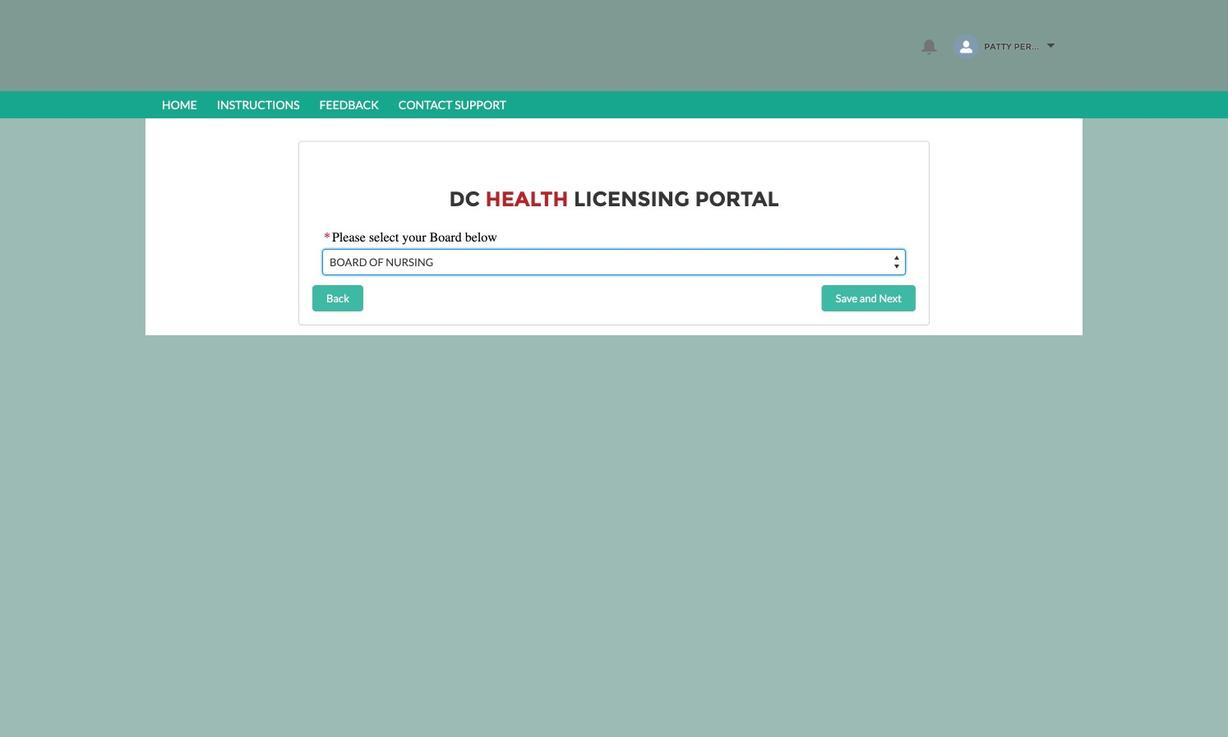 Task type: vqa. For each thing, say whether or not it's contained in the screenshot.
text box
no



Task type: locate. For each thing, give the bounding box(es) containing it.
menu
[[152, 91, 1076, 118]]

main content
[[146, 118, 1083, 335]]

banner
[[0, 0, 1228, 118]]



Task type: describe. For each thing, give the bounding box(es) containing it.
patty persimmon image
[[954, 35, 979, 59]]



